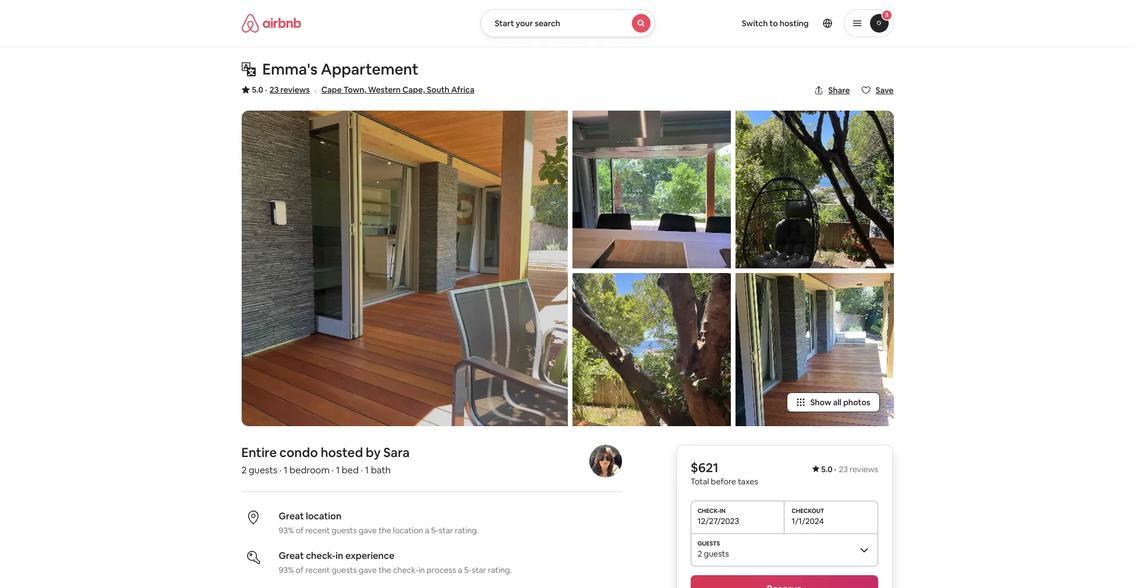 Task type: vqa. For each thing, say whether or not it's contained in the screenshot.
EMMA'S APPARTEMENT on the top left
yes



Task type: describe. For each thing, give the bounding box(es) containing it.
0 horizontal spatial 23
[[270, 85, 279, 95]]

before
[[712, 477, 737, 487]]

experience
[[346, 550, 395, 562]]

taxes
[[739, 477, 759, 487]]

profile element
[[669, 0, 894, 47]]

12/27/2023
[[698, 516, 740, 527]]

africa
[[452, 85, 475, 95]]

rating. inside the great check-in experience 93% of recent guests gave the check-in process a 5-star rating.
[[488, 565, 512, 576]]

save
[[876, 85, 894, 96]]

emma's appartement image 2 image
[[573, 111, 731, 269]]

star inside the great check-in experience 93% of recent guests gave the check-in process a 5-star rating.
[[472, 565, 487, 576]]

3 1 from the left
[[365, 465, 369, 477]]

23 reviews button
[[270, 84, 310, 96]]

guests inside entire condo hosted by sara 2 guests · 1 bedroom · 1 bed · 1 bath
[[249, 465, 278, 477]]

recent inside great location 93% of recent guests gave the location a 5-star rating.
[[306, 526, 330, 536]]

a inside the great check-in experience 93% of recent guests gave the check-in process a 5-star rating.
[[458, 565, 463, 576]]

5- inside great location 93% of recent guests gave the location a 5-star rating.
[[431, 526, 439, 536]]

cape town, western cape, south africa button
[[322, 83, 475, 97]]

1 horizontal spatial reviews
[[851, 465, 879, 475]]

3 button
[[844, 9, 894, 37]]

switch to hosting
[[742, 18, 809, 29]]

0 horizontal spatial reviews
[[281, 85, 310, 95]]

entire
[[242, 445, 277, 461]]

great location 93% of recent guests gave the location a 5-star rating.
[[279, 511, 479, 536]]

emma's
[[263, 59, 318, 79]]

$621 total before taxes
[[691, 460, 759, 487]]

switch
[[742, 18, 768, 29]]

switch to hosting link
[[735, 11, 816, 36]]

· cape town, western cape, south africa
[[315, 85, 475, 97]]

1 vertical spatial 5.0
[[822, 465, 834, 475]]

1 1 from the left
[[284, 465, 288, 477]]

automatically translated title: emma's appartement image
[[242, 62, 256, 76]]

photos
[[844, 397, 871, 408]]

show all photos
[[811, 397, 871, 408]]

0 horizontal spatial location
[[306, 511, 342, 523]]

gave inside great location 93% of recent guests gave the location a 5-star rating.
[[359, 526, 377, 536]]

1 horizontal spatial 23
[[840, 465, 849, 475]]

cape
[[322, 85, 342, 95]]

2 1 from the left
[[336, 465, 340, 477]]

star inside great location 93% of recent guests gave the location a 5-star rating.
[[439, 526, 453, 536]]

of inside great location 93% of recent guests gave the location a 5-star rating.
[[296, 526, 304, 536]]

the inside the great check-in experience 93% of recent guests gave the check-in process a 5-star rating.
[[379, 565, 392, 576]]

emma's appartement image 3 image
[[573, 273, 731, 427]]

start
[[495, 18, 514, 29]]

guests inside the great check-in experience 93% of recent guests gave the check-in process a 5-star rating.
[[332, 565, 357, 576]]

your
[[516, 18, 533, 29]]

south
[[427, 85, 450, 95]]

bath
[[371, 465, 391, 477]]

of inside the great check-in experience 93% of recent guests gave the check-in process a 5-star rating.
[[296, 565, 304, 576]]

1 horizontal spatial in
[[419, 565, 425, 576]]

save button
[[858, 80, 899, 100]]

by sara
[[366, 445, 410, 461]]

1 vertical spatial location
[[393, 526, 423, 536]]

emma's appartement image 4 image
[[736, 111, 894, 269]]

3
[[886, 11, 889, 19]]

recent inside the great check-in experience 93% of recent guests gave the check-in process a 5-star rating.
[[306, 565, 330, 576]]



Task type: locate. For each thing, give the bounding box(es) containing it.
check- left 'experience'
[[306, 550, 336, 562]]

location
[[306, 511, 342, 523], [393, 526, 423, 536]]

5- right process
[[465, 565, 472, 576]]

1 vertical spatial reviews
[[851, 465, 879, 475]]

1 great from the top
[[279, 511, 304, 523]]

2 93% from the top
[[279, 565, 294, 576]]

0 vertical spatial of
[[296, 526, 304, 536]]

guests inside popup button
[[705, 549, 730, 560]]

0 vertical spatial rating.
[[455, 526, 479, 536]]

0 horizontal spatial rating.
[[455, 526, 479, 536]]

2 gave from the top
[[359, 565, 377, 576]]

great for great location
[[279, 511, 304, 523]]

5.0 up the 1/1/2024
[[822, 465, 834, 475]]

1 vertical spatial check-
[[393, 565, 419, 576]]

guests inside great location 93% of recent guests gave the location a 5-star rating.
[[332, 526, 357, 536]]

great inside the great check-in experience 93% of recent guests gave the check-in process a 5-star rating.
[[279, 550, 304, 562]]

0 vertical spatial check-
[[306, 550, 336, 562]]

1 horizontal spatial star
[[472, 565, 487, 576]]

1 vertical spatial gave
[[359, 565, 377, 576]]

0 horizontal spatial star
[[439, 526, 453, 536]]

all
[[834, 397, 842, 408]]

star
[[439, 526, 453, 536], [472, 565, 487, 576]]

0 vertical spatial star
[[439, 526, 453, 536]]

a
[[425, 526, 430, 536], [458, 565, 463, 576]]

share
[[829, 85, 851, 96]]

gave inside the great check-in experience 93% of recent guests gave the check-in process a 5-star rating.
[[359, 565, 377, 576]]

in left 'experience'
[[336, 550, 344, 562]]

a right process
[[458, 565, 463, 576]]

1 horizontal spatial 2
[[698, 549, 703, 560]]

great inside great location 93% of recent guests gave the location a 5-star rating.
[[279, 511, 304, 523]]

$621
[[691, 460, 719, 476]]

start your search button
[[481, 9, 655, 37]]

5- up process
[[431, 526, 439, 536]]

great for great check-in experience
[[279, 550, 304, 562]]

5.0
[[252, 85, 264, 95], [822, 465, 834, 475]]

0 vertical spatial a
[[425, 526, 430, 536]]

process
[[427, 565, 457, 576]]

0 horizontal spatial 2
[[242, 465, 247, 477]]

learn more about the host, sara. image
[[590, 445, 622, 478], [590, 445, 622, 478]]

5.0 down automatically translated title: emma's appartement image
[[252, 85, 264, 95]]

location down bedroom at the bottom left of the page
[[306, 511, 342, 523]]

2 recent from the top
[[306, 565, 330, 576]]

to
[[770, 18, 779, 29]]

1 vertical spatial 5-
[[465, 565, 472, 576]]

93% inside great location 93% of recent guests gave the location a 5-star rating.
[[279, 526, 294, 536]]

1/1/2024
[[793, 516, 825, 527]]

bedroom
[[290, 465, 330, 477]]

recent
[[306, 526, 330, 536], [306, 565, 330, 576]]

location up the great check-in experience 93% of recent guests gave the check-in process a 5-star rating.
[[393, 526, 423, 536]]

2 of from the top
[[296, 565, 304, 576]]

entire condo hosted by sara 2 guests · 1 bedroom · 1 bed · 1 bath
[[242, 445, 410, 477]]

in left process
[[419, 565, 425, 576]]

guests down 'experience'
[[332, 565, 357, 576]]

star up process
[[439, 526, 453, 536]]

1 left bed
[[336, 465, 340, 477]]

the inside great location 93% of recent guests gave the location a 5-star rating.
[[379, 526, 392, 536]]

0 vertical spatial 5.0 · 23 reviews
[[252, 85, 310, 95]]

2 guests
[[698, 549, 730, 560]]

1
[[284, 465, 288, 477], [336, 465, 340, 477], [365, 465, 369, 477]]

1 vertical spatial 2
[[698, 549, 703, 560]]

1 gave from the top
[[359, 526, 377, 536]]

in
[[336, 550, 344, 562], [419, 565, 425, 576]]

0 horizontal spatial in
[[336, 550, 344, 562]]

guests down "12/27/2023"
[[705, 549, 730, 560]]

western
[[368, 85, 401, 95]]

hosting
[[780, 18, 809, 29]]

2 down "12/27/2023"
[[698, 549, 703, 560]]

gave down 'experience'
[[359, 565, 377, 576]]

the
[[379, 526, 392, 536], [379, 565, 392, 576]]

2 down entire
[[242, 465, 247, 477]]

1 vertical spatial of
[[296, 565, 304, 576]]

check- left process
[[393, 565, 419, 576]]

share button
[[810, 80, 855, 100]]

1 vertical spatial 5.0 · 23 reviews
[[822, 465, 879, 475]]

0 vertical spatial 23
[[270, 85, 279, 95]]

0 horizontal spatial 1
[[284, 465, 288, 477]]

star right process
[[472, 565, 487, 576]]

1 horizontal spatial 5.0 · 23 reviews
[[822, 465, 879, 475]]

bed
[[342, 465, 359, 477]]

0 horizontal spatial check-
[[306, 550, 336, 562]]

23
[[270, 85, 279, 95], [840, 465, 849, 475]]

93%
[[279, 526, 294, 536], [279, 565, 294, 576]]

0 horizontal spatial a
[[425, 526, 430, 536]]

2
[[242, 465, 247, 477], [698, 549, 703, 560]]

0 vertical spatial gave
[[359, 526, 377, 536]]

a inside great location 93% of recent guests gave the location a 5-star rating.
[[425, 526, 430, 536]]

1 horizontal spatial 5-
[[465, 565, 472, 576]]

of
[[296, 526, 304, 536], [296, 565, 304, 576]]

gave
[[359, 526, 377, 536], [359, 565, 377, 576]]

check-
[[306, 550, 336, 562], [393, 565, 419, 576]]

1 horizontal spatial 5.0
[[822, 465, 834, 475]]

1 of from the top
[[296, 526, 304, 536]]

0 vertical spatial 2
[[242, 465, 247, 477]]

start your search
[[495, 18, 561, 29]]

a up process
[[425, 526, 430, 536]]

hosted
[[321, 445, 363, 461]]

1 horizontal spatial 1
[[336, 465, 340, 477]]

search
[[535, 18, 561, 29]]

1 vertical spatial in
[[419, 565, 425, 576]]

1 vertical spatial great
[[279, 550, 304, 562]]

0 horizontal spatial 5.0 · 23 reviews
[[252, 85, 310, 95]]

·
[[265, 85, 267, 95], [315, 85, 317, 97], [280, 465, 282, 477], [332, 465, 334, 477], [361, 465, 363, 477], [835, 465, 837, 475]]

1 the from the top
[[379, 526, 392, 536]]

2 inside popup button
[[698, 549, 703, 560]]

0 vertical spatial reviews
[[281, 85, 310, 95]]

0 vertical spatial great
[[279, 511, 304, 523]]

1 vertical spatial 93%
[[279, 565, 294, 576]]

1 vertical spatial 23
[[840, 465, 849, 475]]

5- inside the great check-in experience 93% of recent guests gave the check-in process a 5-star rating.
[[465, 565, 472, 576]]

Start your search search field
[[481, 9, 655, 37]]

reviews
[[281, 85, 310, 95], [851, 465, 879, 475]]

1 horizontal spatial rating.
[[488, 565, 512, 576]]

total
[[691, 477, 710, 487]]

1 vertical spatial recent
[[306, 565, 330, 576]]

show
[[811, 397, 832, 408]]

the down 'experience'
[[379, 565, 392, 576]]

1 horizontal spatial location
[[393, 526, 423, 536]]

0 vertical spatial location
[[306, 511, 342, 523]]

1 left bath
[[365, 465, 369, 477]]

emma's appartement image 5 image
[[736, 273, 894, 427]]

guests
[[249, 465, 278, 477], [332, 526, 357, 536], [705, 549, 730, 560], [332, 565, 357, 576]]

1 recent from the top
[[306, 526, 330, 536]]

2 great from the top
[[279, 550, 304, 562]]

1 down condo
[[284, 465, 288, 477]]

rating. inside great location 93% of recent guests gave the location a 5-star rating.
[[455, 526, 479, 536]]

the up 'experience'
[[379, 526, 392, 536]]

0 vertical spatial 5-
[[431, 526, 439, 536]]

0 vertical spatial in
[[336, 550, 344, 562]]

1 horizontal spatial check-
[[393, 565, 419, 576]]

0 horizontal spatial 5-
[[431, 526, 439, 536]]

1 vertical spatial a
[[458, 565, 463, 576]]

0 vertical spatial 93%
[[279, 526, 294, 536]]

show all photos button
[[788, 393, 880, 413]]

town,
[[344, 85, 367, 95]]

guests up 'experience'
[[332, 526, 357, 536]]

2 horizontal spatial 1
[[365, 465, 369, 477]]

1 vertical spatial the
[[379, 565, 392, 576]]

1 93% from the top
[[279, 526, 294, 536]]

0 vertical spatial 5.0
[[252, 85, 264, 95]]

93% inside the great check-in experience 93% of recent guests gave the check-in process a 5-star rating.
[[279, 565, 294, 576]]

2 inside entire condo hosted by sara 2 guests · 1 bedroom · 1 bed · 1 bath
[[242, 465, 247, 477]]

2 guests button
[[691, 534, 879, 567]]

5.0 · 23 reviews
[[252, 85, 310, 95], [822, 465, 879, 475]]

gave up 'experience'
[[359, 526, 377, 536]]

appartement
[[321, 59, 419, 79]]

1 horizontal spatial a
[[458, 565, 463, 576]]

rating.
[[455, 526, 479, 536], [488, 565, 512, 576]]

1 vertical spatial rating.
[[488, 565, 512, 576]]

great check-in experience 93% of recent guests gave the check-in process a 5-star rating.
[[279, 550, 512, 576]]

guests down entire
[[249, 465, 278, 477]]

great
[[279, 511, 304, 523], [279, 550, 304, 562]]

emma's appartement
[[263, 59, 419, 79]]

0 horizontal spatial 5.0
[[252, 85, 264, 95]]

0 vertical spatial recent
[[306, 526, 330, 536]]

1 vertical spatial star
[[472, 565, 487, 576]]

5-
[[431, 526, 439, 536], [465, 565, 472, 576]]

cape,
[[403, 85, 425, 95]]

0 vertical spatial the
[[379, 526, 392, 536]]

emma's appartement image 1 image
[[242, 111, 568, 427]]

2 the from the top
[[379, 565, 392, 576]]

condo
[[280, 445, 318, 461]]



